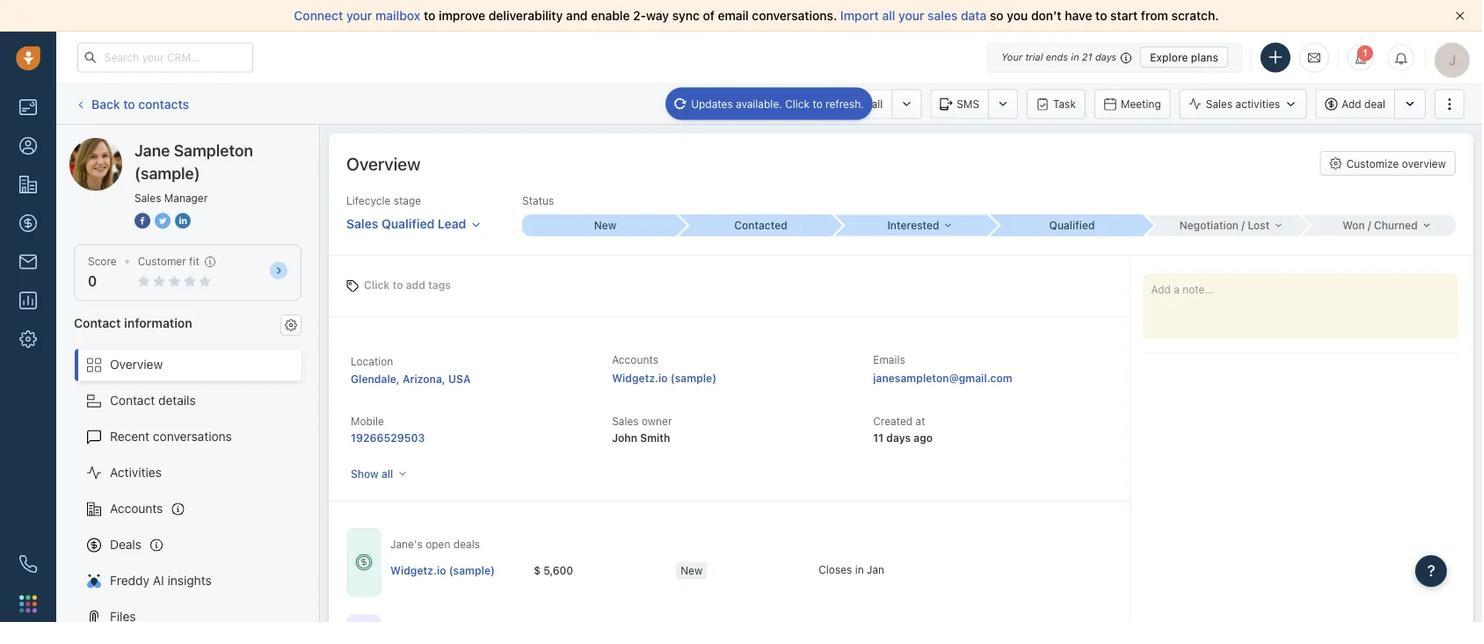 Task type: describe. For each thing, give the bounding box(es) containing it.
score
[[88, 255, 117, 268]]

interested link
[[834, 215, 989, 236]]

add deal button
[[1316, 89, 1395, 119]]

freshworks switcher image
[[19, 596, 37, 613]]

explore
[[1150, 51, 1189, 63]]

1
[[1363, 47, 1368, 58]]

customize overview button
[[1321, 151, 1456, 176]]

emails janesampleton@gmail.com
[[873, 354, 1013, 384]]

(sample) inside accounts widgetz.io (sample)
[[671, 372, 717, 384]]

task
[[1054, 98, 1076, 110]]

customize
[[1347, 157, 1399, 170]]

2-
[[633, 8, 646, 23]]

close image
[[1456, 11, 1465, 20]]

deals
[[454, 539, 480, 551]]

jane sampleton (sample) up manager
[[135, 141, 253, 182]]

(sample) up manager
[[199, 138, 249, 152]]

11
[[873, 432, 884, 444]]

refresh.
[[826, 98, 864, 110]]

back to contacts link
[[74, 90, 190, 118]]

1 horizontal spatial all
[[882, 8, 896, 23]]

1 horizontal spatial qualified
[[1050, 220, 1095, 232]]

row containing closes in jan
[[390, 553, 961, 590]]

0 horizontal spatial qualified
[[382, 216, 435, 231]]

way
[[646, 8, 669, 23]]

to left add
[[393, 279, 403, 292]]

sales qualified lead link
[[346, 209, 481, 233]]

widgetz.io inside accounts widgetz.io (sample)
[[612, 372, 668, 384]]

connect
[[294, 8, 343, 23]]

created at 11 days ago
[[873, 416, 933, 444]]

stage
[[394, 195, 421, 207]]

freddy ai insights
[[110, 574, 212, 588]]

deliverability
[[489, 8, 563, 23]]

contact for contact information
[[74, 316, 121, 330]]

activities
[[110, 466, 162, 480]]

won
[[1343, 220, 1365, 232]]

0 vertical spatial overview
[[346, 153, 421, 174]]

accounts for accounts widgetz.io (sample)
[[612, 354, 659, 366]]

(sample) inside widgetz.io (sample) "link"
[[449, 565, 495, 577]]

facebook circled image
[[135, 211, 150, 230]]

manager
[[164, 192, 208, 204]]

import all your sales data link
[[841, 8, 990, 23]]

new inside row
[[681, 565, 703, 577]]

mobile 19266529503
[[351, 416, 425, 444]]

call link
[[838, 89, 892, 119]]

email button
[[767, 89, 829, 119]]

to left refresh.
[[813, 98, 823, 110]]

5,600
[[544, 565, 573, 577]]

add
[[406, 279, 426, 292]]

new link
[[522, 215, 678, 237]]

jane's open deals
[[390, 539, 480, 551]]

sales activities
[[1206, 98, 1281, 110]]

(sample) up sales manager
[[135, 164, 200, 182]]

updates available. click to refresh.
[[691, 98, 864, 110]]

0 horizontal spatial widgetz.io
[[390, 565, 446, 577]]

explore plans link
[[1141, 47, 1229, 68]]

churned
[[1375, 220, 1418, 232]]

$ 5,600
[[534, 565, 573, 577]]

accounts for accounts
[[110, 502, 163, 516]]

import
[[841, 8, 879, 23]]

sales
[[928, 8, 958, 23]]

to right mailbox
[[424, 8, 436, 23]]

you
[[1007, 8, 1028, 23]]

call
[[864, 98, 883, 110]]

overview
[[1402, 157, 1447, 170]]

open
[[426, 539, 451, 551]]

janesampleton@gmail.com
[[873, 372, 1013, 384]]

email
[[718, 8, 749, 23]]

closes
[[819, 564, 852, 576]]

details
[[158, 394, 196, 408]]

insights
[[168, 574, 212, 588]]

tags
[[428, 279, 451, 292]]

add
[[1342, 98, 1362, 110]]

sampleton up manager
[[174, 141, 253, 160]]

contacted
[[735, 220, 788, 232]]

created
[[873, 416, 913, 428]]

/ for won
[[1368, 220, 1372, 232]]

meeting
[[1121, 98, 1161, 110]]

19266529503
[[351, 432, 425, 444]]

deal
[[1365, 98, 1386, 110]]

don't
[[1032, 8, 1062, 23]]

start
[[1111, 8, 1138, 23]]

lead
[[438, 216, 466, 231]]

trial
[[1026, 51, 1043, 63]]

1 horizontal spatial click
[[785, 98, 810, 110]]

0 horizontal spatial jane
[[105, 138, 132, 152]]

enable
[[591, 8, 630, 23]]

1 link
[[1348, 44, 1375, 71]]

mailbox
[[376, 8, 421, 23]]

mng settings image
[[285, 319, 297, 331]]

fit
[[189, 255, 199, 268]]

from
[[1141, 8, 1169, 23]]

recent conversations
[[110, 430, 232, 444]]

so
[[990, 8, 1004, 23]]

twitter circled image
[[155, 211, 171, 230]]

data
[[961, 8, 987, 23]]

scratch.
[[1172, 8, 1219, 23]]



Task type: vqa. For each thing, say whether or not it's contained in the screenshot.
the topmost CONTACT
yes



Task type: locate. For each thing, give the bounding box(es) containing it.
sampleton
[[135, 138, 196, 152], [174, 141, 253, 160]]

back
[[91, 97, 120, 111]]

click right available.
[[785, 98, 810, 110]]

glendale,
[[351, 373, 400, 385]]

accounts up the owner
[[612, 354, 659, 366]]

sales manager
[[135, 192, 208, 204]]

status
[[522, 195, 554, 207]]

mobile
[[351, 416, 384, 428]]

connect your mailbox to improve deliverability and enable 2-way sync of email conversations. import all your sales data so you don't have to start from scratch.
[[294, 8, 1219, 23]]

available.
[[736, 98, 783, 110]]

contact information
[[74, 316, 192, 330]]

all right import
[[882, 8, 896, 23]]

phone image
[[19, 556, 37, 573]]

0 vertical spatial days
[[1096, 51, 1117, 63]]

sms button
[[931, 89, 989, 119]]

your left sales
[[899, 8, 925, 23]]

in inside row
[[855, 564, 864, 576]]

glendale, arizona, usa link
[[351, 373, 471, 385]]

Search your CRM... text field
[[77, 43, 253, 73]]

new inside new link
[[594, 220, 617, 232]]

1 horizontal spatial widgetz.io
[[612, 372, 668, 384]]

days right 21
[[1096, 51, 1117, 63]]

sampleton down contacts
[[135, 138, 196, 152]]

won / churned button
[[1301, 215, 1456, 236]]

widgetz.io (sample) link up the owner
[[612, 372, 717, 384]]

task button
[[1027, 89, 1086, 119]]

connect your mailbox link
[[294, 8, 424, 23]]

0 button
[[88, 273, 97, 290]]

sales down lifecycle
[[346, 216, 378, 231]]

widgetz.io down "jane's"
[[390, 565, 446, 577]]

accounts
[[612, 354, 659, 366], [110, 502, 163, 516]]

phone element
[[11, 547, 46, 582]]

0 horizontal spatial new
[[594, 220, 617, 232]]

contact down 0
[[74, 316, 121, 330]]

1 horizontal spatial your
[[899, 8, 925, 23]]

days inside created at 11 days ago
[[887, 432, 911, 444]]

lost
[[1248, 220, 1270, 232]]

negotiation / lost
[[1180, 220, 1270, 232]]

days down the created
[[887, 432, 911, 444]]

jane down contacts
[[135, 141, 170, 160]]

updates
[[691, 98, 733, 110]]

1 vertical spatial click
[[364, 279, 390, 292]]

widgetz.io up the owner
[[612, 372, 668, 384]]

0 horizontal spatial your
[[346, 8, 372, 23]]

0 horizontal spatial click
[[364, 279, 390, 292]]

qualified link
[[989, 215, 1145, 237]]

1 horizontal spatial new
[[681, 565, 703, 577]]

widgetz.io (sample)
[[390, 565, 495, 577]]

send email image
[[1309, 50, 1321, 65]]

0 vertical spatial accounts
[[612, 354, 659, 366]]

0 vertical spatial all
[[882, 8, 896, 23]]

explore plans
[[1150, 51, 1219, 63]]

1 horizontal spatial days
[[1096, 51, 1117, 63]]

your trial ends in 21 days
[[1002, 51, 1117, 63]]

overview up lifecycle stage
[[346, 153, 421, 174]]

sales for sales manager
[[135, 192, 161, 204]]

call button
[[838, 89, 892, 119]]

updates available. click to refresh. link
[[666, 88, 873, 120]]

1 horizontal spatial /
[[1368, 220, 1372, 232]]

1 horizontal spatial overview
[[346, 153, 421, 174]]

lifecycle
[[346, 195, 391, 207]]

1 vertical spatial contact
[[110, 394, 155, 408]]

janesampleton@gmail.com link
[[873, 369, 1013, 387]]

1 horizontal spatial widgetz.io (sample) link
[[612, 372, 717, 384]]

0 vertical spatial widgetz.io (sample) link
[[612, 372, 717, 384]]

jane inside the jane sampleton (sample)
[[135, 141, 170, 160]]

1 vertical spatial widgetz.io (sample) link
[[390, 564, 495, 579]]

0 vertical spatial contact
[[74, 316, 121, 330]]

to right back
[[123, 97, 135, 111]]

1 vertical spatial new
[[681, 565, 703, 577]]

have
[[1065, 8, 1093, 23]]

customer fit
[[138, 255, 199, 268]]

sales qualified lead
[[346, 216, 466, 231]]

your
[[1002, 51, 1023, 63]]

sales for sales qualified lead
[[346, 216, 378, 231]]

jane sampleton (sample)
[[105, 138, 249, 152], [135, 141, 253, 182]]

score 0
[[88, 255, 117, 290]]

accounts down activities
[[110, 502, 163, 516]]

in left 21
[[1071, 51, 1080, 63]]

accounts widgetz.io (sample)
[[612, 354, 717, 384]]

$
[[534, 565, 541, 577]]

sales for sales activities
[[1206, 98, 1233, 110]]

0 horizontal spatial widgetz.io (sample) link
[[390, 564, 495, 579]]

ago
[[914, 432, 933, 444]]

0 vertical spatial widgetz.io
[[612, 372, 668, 384]]

sales up john
[[612, 416, 639, 428]]

lifecycle stage
[[346, 195, 421, 207]]

recent
[[110, 430, 150, 444]]

/ left lost
[[1242, 220, 1245, 232]]

ends
[[1046, 51, 1069, 63]]

1 / from the left
[[1242, 220, 1245, 232]]

1 vertical spatial accounts
[[110, 502, 163, 516]]

2 / from the left
[[1368, 220, 1372, 232]]

contact for contact details
[[110, 394, 155, 408]]

1 vertical spatial widgetz.io
[[390, 565, 446, 577]]

overview
[[346, 153, 421, 174], [110, 358, 163, 372]]

1 vertical spatial in
[[855, 564, 864, 576]]

activities
[[1236, 98, 1281, 110]]

won / churned
[[1343, 220, 1418, 232]]

days
[[1096, 51, 1117, 63], [887, 432, 911, 444]]

interested
[[888, 220, 940, 232]]

jan
[[867, 564, 885, 576]]

location glendale, arizona, usa
[[351, 355, 471, 385]]

0 horizontal spatial all
[[382, 468, 393, 480]]

jane down back
[[105, 138, 132, 152]]

your
[[346, 8, 372, 23], [899, 8, 925, 23]]

2 your from the left
[[899, 8, 925, 23]]

customize overview
[[1347, 157, 1447, 170]]

negotiation
[[1180, 220, 1239, 232]]

and
[[566, 8, 588, 23]]

0 vertical spatial new
[[594, 220, 617, 232]]

1 vertical spatial overview
[[110, 358, 163, 372]]

sales owner john smith
[[612, 416, 672, 444]]

email
[[793, 98, 820, 110]]

container_wx8msf4aqz5i3rn1 image
[[355, 554, 373, 572]]

0
[[88, 273, 97, 290]]

all right show
[[382, 468, 393, 480]]

add deal
[[1342, 98, 1386, 110]]

0 horizontal spatial /
[[1242, 220, 1245, 232]]

negotiation / lost button
[[1145, 215, 1301, 236]]

0 vertical spatial in
[[1071, 51, 1080, 63]]

show all
[[351, 468, 393, 480]]

conversations.
[[752, 8, 837, 23]]

overview up contact details
[[110, 358, 163, 372]]

1 horizontal spatial jane
[[135, 141, 170, 160]]

contacts
[[138, 97, 189, 111]]

0 horizontal spatial in
[[855, 564, 864, 576]]

click left add
[[364, 279, 390, 292]]

show
[[351, 468, 379, 480]]

jane sampleton (sample) down contacts
[[105, 138, 249, 152]]

sync
[[673, 8, 700, 23]]

contact up recent
[[110, 394, 155, 408]]

to left start
[[1096, 8, 1108, 23]]

0 horizontal spatial days
[[887, 432, 911, 444]]

0 horizontal spatial overview
[[110, 358, 163, 372]]

linkedin circled image
[[175, 211, 191, 230]]

negotiation / lost link
[[1145, 215, 1301, 236]]

plans
[[1191, 51, 1219, 63]]

deals
[[110, 538, 142, 552]]

0 vertical spatial click
[[785, 98, 810, 110]]

in left jan at the bottom right
[[855, 564, 864, 576]]

sales inside sales owner john smith
[[612, 416, 639, 428]]

/ for negotiation
[[1242, 220, 1245, 232]]

sales left activities
[[1206, 98, 1233, 110]]

new
[[594, 220, 617, 232], [681, 565, 703, 577]]

won / churned link
[[1301, 215, 1456, 236]]

(sample) down deals
[[449, 565, 495, 577]]

1 your from the left
[[346, 8, 372, 23]]

/ right won
[[1368, 220, 1372, 232]]

row
[[390, 553, 961, 590]]

1 vertical spatial all
[[382, 468, 393, 480]]

19266529503 link
[[351, 432, 425, 444]]

freddy
[[110, 574, 150, 588]]

widgetz.io
[[612, 372, 668, 384], [390, 565, 446, 577]]

jane
[[105, 138, 132, 152], [135, 141, 170, 160]]

/
[[1242, 220, 1245, 232], [1368, 220, 1372, 232]]

0 horizontal spatial accounts
[[110, 502, 163, 516]]

(sample) up the owner
[[671, 372, 717, 384]]

widgetz.io (sample) link down open
[[390, 564, 495, 579]]

sales up facebook circled image
[[135, 192, 161, 204]]

1 vertical spatial days
[[887, 432, 911, 444]]

1 horizontal spatial accounts
[[612, 354, 659, 366]]

ai
[[153, 574, 164, 588]]

your left mailbox
[[346, 8, 372, 23]]

qualified
[[382, 216, 435, 231], [1050, 220, 1095, 232]]

accounts inside accounts widgetz.io (sample)
[[612, 354, 659, 366]]

1 horizontal spatial in
[[1071, 51, 1080, 63]]

contacted link
[[678, 215, 834, 237]]



